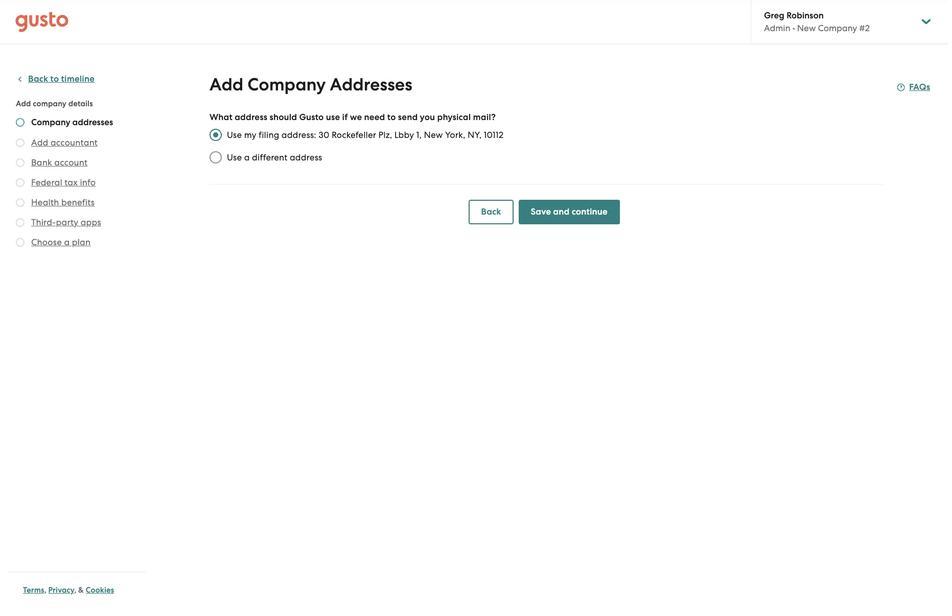 Task type: describe. For each thing, give the bounding box(es) containing it.
bank account button
[[31, 156, 88, 169]]

physical
[[437, 112, 471, 123]]

choose a plan
[[31, 237, 91, 248]]

accountant
[[51, 138, 98, 148]]

to inside button
[[50, 74, 59, 84]]

add for add accountant
[[31, 138, 48, 148]]

health benefits button
[[31, 196, 95, 209]]

1 check image from the top
[[16, 118, 25, 127]]

should
[[270, 112, 297, 123]]

2 , from the left
[[74, 586, 76, 595]]

10112
[[484, 130, 504, 140]]

party
[[56, 217, 78, 228]]

details
[[68, 99, 93, 108]]

choose
[[31, 237, 62, 248]]

privacy link
[[48, 586, 74, 595]]

save and continue button
[[519, 200, 620, 224]]

ny,
[[468, 130, 482, 140]]

terms , privacy , & cookies
[[23, 586, 114, 595]]

Use a different address radio
[[205, 146, 227, 169]]

use my filing address: 30 rockefeller plz, lbby 1, new york, ny, 10112
[[227, 130, 504, 140]]

back to timeline button
[[16, 73, 95, 85]]

bank
[[31, 158, 52, 168]]

cookies button
[[86, 585, 114, 597]]

faqs
[[910, 82, 931, 93]]

address:
[[282, 130, 316, 140]]

account
[[54, 158, 88, 168]]

check image for bank
[[16, 159, 25, 167]]

health benefits
[[31, 197, 95, 208]]

greg robinson admin • new company #2
[[765, 10, 870, 33]]

admin
[[765, 23, 791, 33]]

third-party apps
[[31, 217, 101, 228]]

different
[[252, 152, 288, 163]]

check image for third-
[[16, 218, 25, 227]]

check image for health
[[16, 198, 25, 207]]

add company details
[[16, 99, 93, 108]]

company inside greg robinson admin • new company #2
[[818, 23, 858, 33]]

add for add company details
[[16, 99, 31, 108]]

1 vertical spatial to
[[388, 112, 396, 123]]

back for back
[[481, 207, 501, 217]]

check image for choose
[[16, 238, 25, 247]]

we
[[350, 112, 362, 123]]

if
[[342, 112, 348, 123]]

bank account
[[31, 158, 88, 168]]

terms link
[[23, 586, 44, 595]]

benefits
[[61, 197, 95, 208]]

my
[[244, 130, 257, 140]]

filing
[[259, 130, 279, 140]]

save
[[531, 207, 551, 217]]

federal tax info
[[31, 177, 96, 188]]

add accountant button
[[31, 137, 98, 149]]

york,
[[445, 130, 466, 140]]

home image
[[15, 12, 69, 32]]

use for use a different address
[[227, 152, 242, 163]]

federal
[[31, 177, 62, 188]]

tax
[[65, 177, 78, 188]]

•
[[793, 23, 796, 33]]

1 vertical spatial address
[[290, 152, 322, 163]]

back for back to timeline
[[28, 74, 48, 84]]

what address should gusto use if we need to send you physical mail?
[[210, 112, 496, 123]]

and
[[553, 207, 570, 217]]

robinson
[[787, 10, 824, 21]]

you
[[420, 112, 435, 123]]



Task type: locate. For each thing, give the bounding box(es) containing it.
Use my filing address: 30 Rockefeller Plz, Lbby 1, New York, NY, 10112 radio
[[205, 124, 227, 146]]

back up company
[[28, 74, 48, 84]]

gusto
[[299, 112, 324, 123]]

1 horizontal spatial new
[[798, 23, 816, 33]]

add accountant
[[31, 138, 98, 148]]

cookies
[[86, 586, 114, 595]]

check image left choose
[[16, 238, 25, 247]]

30
[[319, 130, 330, 140]]

0 vertical spatial new
[[798, 23, 816, 33]]

info
[[80, 177, 96, 188]]

new
[[798, 23, 816, 33], [424, 130, 443, 140]]

company down company
[[31, 117, 70, 128]]

faqs button
[[897, 81, 931, 94]]

4 check image from the top
[[16, 198, 25, 207]]

1 vertical spatial add
[[16, 99, 31, 108]]

address
[[235, 112, 268, 123], [290, 152, 322, 163]]

0 vertical spatial back
[[28, 74, 48, 84]]

add up what
[[210, 74, 244, 95]]

1 vertical spatial check image
[[16, 238, 25, 247]]

to
[[50, 74, 59, 84], [388, 112, 396, 123]]

company up "should"
[[248, 74, 326, 95]]

, left &
[[74, 586, 76, 595]]

lbby
[[395, 130, 414, 140]]

a
[[244, 152, 250, 163], [64, 237, 70, 248]]

0 horizontal spatial add
[[16, 99, 31, 108]]

2 vertical spatial company
[[31, 117, 70, 128]]

back left save
[[481, 207, 501, 217]]

new inside greg robinson admin • new company #2
[[798, 23, 816, 33]]

add for add company addresses
[[210, 74, 244, 95]]

1 horizontal spatial company
[[248, 74, 326, 95]]

1 use from the top
[[227, 130, 242, 140]]

a for use
[[244, 152, 250, 163]]

check image down add company details
[[16, 118, 25, 127]]

plz,
[[379, 130, 392, 140]]

company inside list
[[31, 117, 70, 128]]

company left #2
[[818, 23, 858, 33]]

privacy
[[48, 586, 74, 595]]

0 horizontal spatial back
[[28, 74, 48, 84]]

third-
[[31, 217, 56, 228]]

2 use from the top
[[227, 152, 242, 163]]

1 horizontal spatial a
[[244, 152, 250, 163]]

to left timeline
[[50, 74, 59, 84]]

continue
[[572, 207, 608, 217]]

what
[[210, 112, 233, 123]]

a inside button
[[64, 237, 70, 248]]

a left 'plan'
[[64, 237, 70, 248]]

0 vertical spatial to
[[50, 74, 59, 84]]

add
[[210, 74, 244, 95], [16, 99, 31, 108], [31, 138, 48, 148]]

to left send
[[388, 112, 396, 123]]

new down robinson
[[798, 23, 816, 33]]

0 vertical spatial company
[[818, 23, 858, 33]]

2 horizontal spatial company
[[818, 23, 858, 33]]

0 horizontal spatial address
[[235, 112, 268, 123]]

health
[[31, 197, 59, 208]]

company
[[818, 23, 858, 33], [248, 74, 326, 95], [31, 117, 70, 128]]

0 horizontal spatial to
[[50, 74, 59, 84]]

use a different address
[[227, 152, 322, 163]]

1 horizontal spatial ,
[[74, 586, 76, 595]]

check image left federal at the top left of the page
[[16, 178, 25, 187]]

1 horizontal spatial address
[[290, 152, 322, 163]]

use down use my filing address: 30 rockefeller plz, lbby 1, new york, ny, 10112 radio in the left top of the page
[[227, 152, 242, 163]]

terms
[[23, 586, 44, 595]]

add inside add accountant button
[[31, 138, 48, 148]]

add company addresses
[[210, 74, 413, 95]]

add up bank
[[31, 138, 48, 148]]

0 horizontal spatial a
[[64, 237, 70, 248]]

1 check image from the top
[[16, 178, 25, 187]]

#2
[[860, 23, 870, 33]]

use
[[227, 130, 242, 140], [227, 152, 242, 163]]

0 horizontal spatial company
[[31, 117, 70, 128]]

5 check image from the top
[[16, 218, 25, 227]]

use left my
[[227, 130, 242, 140]]

address down address:
[[290, 152, 322, 163]]

3 check image from the top
[[16, 159, 25, 167]]

use for use my filing address: 30 rockefeller plz, lbby 1, new york, ny, 10112
[[227, 130, 242, 140]]

choose a plan button
[[31, 236, 91, 249]]

check image left third-
[[16, 218, 25, 227]]

addresses
[[72, 117, 113, 128]]

1 horizontal spatial back
[[481, 207, 501, 217]]

2 check image from the top
[[16, 139, 25, 147]]

0 vertical spatial a
[[244, 152, 250, 163]]

use
[[326, 112, 340, 123]]

add left company
[[16, 99, 31, 108]]

0 vertical spatial use
[[227, 130, 242, 140]]

1 vertical spatial back
[[481, 207, 501, 217]]

0 vertical spatial check image
[[16, 178, 25, 187]]

1,
[[417, 130, 422, 140]]

2 check image from the top
[[16, 238, 25, 247]]

1 vertical spatial new
[[424, 130, 443, 140]]

check image for federal
[[16, 178, 25, 187]]

timeline
[[61, 74, 95, 84]]

need
[[364, 112, 385, 123]]

0 vertical spatial address
[[235, 112, 268, 123]]

third-party apps button
[[31, 216, 101, 229]]

2 horizontal spatial add
[[210, 74, 244, 95]]

rockefeller
[[332, 130, 376, 140]]

back to timeline
[[28, 74, 95, 84]]

company
[[33, 99, 67, 108]]

apps
[[81, 217, 101, 228]]

federal tax info button
[[31, 176, 96, 189]]

1 horizontal spatial to
[[388, 112, 396, 123]]

new right the 1,
[[424, 130, 443, 140]]

check image left bank
[[16, 159, 25, 167]]

1 , from the left
[[44, 586, 46, 595]]

check image
[[16, 118, 25, 127], [16, 139, 25, 147], [16, 159, 25, 167], [16, 198, 25, 207], [16, 218, 25, 227]]

check image left add accountant button
[[16, 139, 25, 147]]

a down my
[[244, 152, 250, 163]]

address up my
[[235, 112, 268, 123]]

0 horizontal spatial ,
[[44, 586, 46, 595]]

greg
[[765, 10, 785, 21]]

save and continue
[[531, 207, 608, 217]]

company addresses
[[31, 117, 113, 128]]

check image for add
[[16, 139, 25, 147]]

mail?
[[473, 112, 496, 123]]

addresses
[[330, 74, 413, 95]]

plan
[[72, 237, 91, 248]]

1 horizontal spatial add
[[31, 138, 48, 148]]

a for choose
[[64, 237, 70, 248]]

send
[[398, 112, 418, 123]]

0 vertical spatial add
[[210, 74, 244, 95]]

back button
[[469, 200, 514, 224]]

&
[[78, 586, 84, 595]]

company addresses list
[[16, 117, 142, 251]]

1 vertical spatial company
[[248, 74, 326, 95]]

0 horizontal spatial new
[[424, 130, 443, 140]]

2 vertical spatial add
[[31, 138, 48, 148]]

1 vertical spatial a
[[64, 237, 70, 248]]

,
[[44, 586, 46, 595], [74, 586, 76, 595]]

check image left health
[[16, 198, 25, 207]]

, left privacy link at bottom left
[[44, 586, 46, 595]]

check image
[[16, 178, 25, 187], [16, 238, 25, 247]]

back
[[28, 74, 48, 84], [481, 207, 501, 217]]

1 vertical spatial use
[[227, 152, 242, 163]]



Task type: vqa. For each thing, say whether or not it's contained in the screenshot.
Back to timeline button
yes



